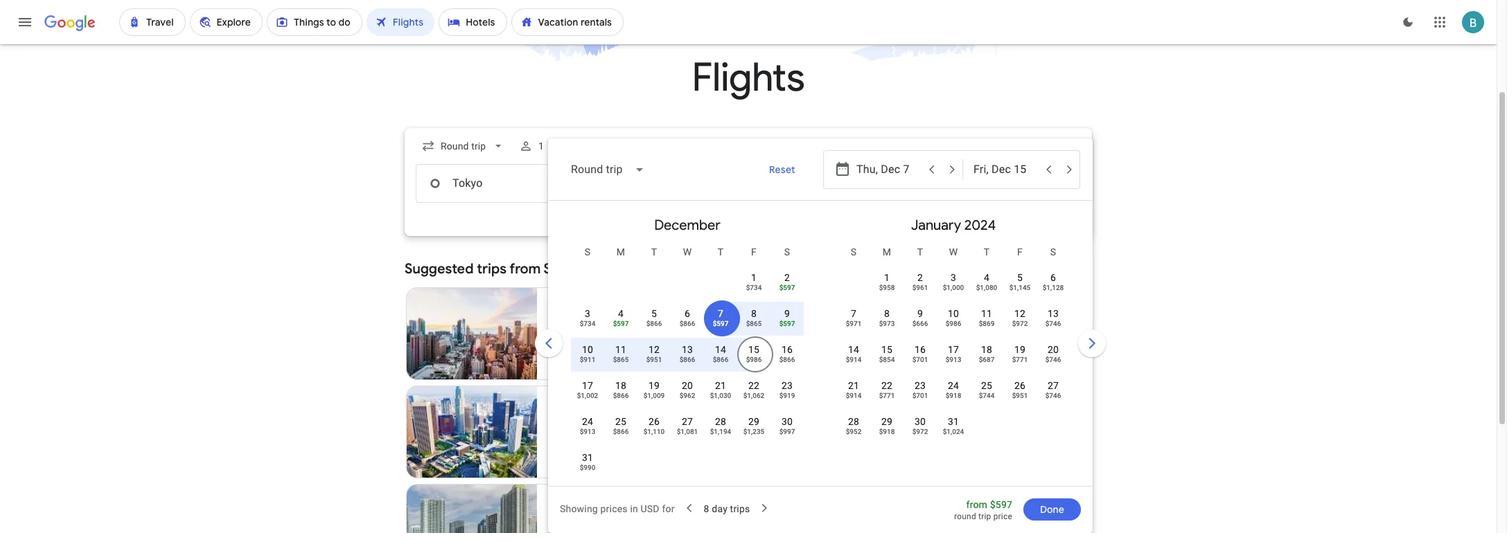 Task type: describe. For each thing, give the bounding box(es) containing it.
round
[[955, 512, 977, 522]]

thu, jan 4 element
[[984, 271, 990, 285]]

$973
[[879, 320, 895, 328]]

23 for 23 $919
[[782, 381, 793, 392]]

8 $973
[[879, 308, 895, 328]]

9 for 9 $597
[[785, 308, 790, 320]]

$1,081
[[677, 428, 698, 436]]

, 1145 us dollars element
[[1010, 284, 1031, 292]]

$911
[[580, 356, 596, 364]]

, 952 us dollars element
[[846, 428, 862, 436]]

, 972 us dollars element for 12
[[1013, 320, 1028, 328]]

, 687 us dollars element
[[979, 356, 995, 364]]

25 for 25 $744
[[982, 381, 993, 392]]

thu, jan 18 element
[[982, 343, 993, 357]]

4 $1,080
[[977, 272, 998, 292]]

row containing 17
[[571, 373, 804, 412]]

thu, dec 21 element
[[715, 379, 727, 393]]

1 $958
[[879, 272, 895, 292]]

19 for 19 $1,009
[[649, 381, 660, 392]]

$913 for 24
[[580, 428, 596, 436]]

trip
[[979, 512, 992, 522]]

los
[[548, 398, 566, 412]]

1 button
[[514, 130, 569, 163]]

explore destinations button
[[966, 259, 1093, 281]]

thu, dec 7, departure date. element
[[718, 307, 724, 321]]

25 $866
[[613, 417, 629, 436]]

, 866 us dollars element for 18
[[613, 392, 629, 400]]

26 for 26 $951
[[1015, 381, 1026, 392]]

, 701 us dollars element for 16
[[913, 356, 928, 364]]

, 1030 us dollars element
[[710, 392, 732, 400]]

trips inside "suggested trips from san francisco" 'region'
[[477, 261, 507, 278]]

18 for 18 $866
[[616, 381, 627, 392]]

sat, jan 13 element
[[1048, 307, 1059, 321]]

17 for 17 $913
[[948, 345, 959, 356]]

 image inside "suggested trips from san francisco" 'region'
[[595, 327, 598, 341]]

from inside from $597 round trip price
[[967, 500, 988, 511]]

18 for 18 $687
[[982, 345, 993, 356]]

fri, dec 1 element
[[751, 271, 757, 285]]

$869
[[979, 320, 995, 328]]

nonstop
[[565, 427, 603, 438]]

sun, dec 31 element
[[582, 451, 593, 465]]

thu, dec 28 element
[[715, 415, 727, 429]]

sat, jan 20 element
[[1048, 343, 1059, 357]]

31 $1,024
[[943, 417, 964, 436]]

1 for 1 $734
[[751, 272, 757, 284]]

in
[[630, 504, 638, 515]]

mon, dec 11 element
[[616, 343, 627, 357]]

1 for 1 stop
[[565, 329, 570, 340]]

$175
[[701, 359, 722, 372]]

new
[[548, 299, 571, 313]]

, 913 us dollars element for 24
[[580, 428, 596, 436]]

19 for 19 $771
[[1015, 345, 1026, 356]]

mon, jan 15 element
[[882, 343, 893, 357]]

11 $865
[[613, 345, 629, 364]]

12 $951
[[647, 345, 662, 364]]

, 973 us dollars element
[[879, 320, 895, 328]]

$951 for 26
[[1013, 392, 1028, 400]]

, 972 us dollars element for 30
[[913, 428, 928, 436]]

tue, dec 12 element
[[649, 343, 660, 357]]

4 for 4 $597
[[618, 308, 624, 320]]

13 $746
[[1046, 308, 1062, 328]]

$952
[[846, 428, 862, 436]]

2 for january 2024
[[918, 272, 923, 284]]

28 $1,194
[[710, 417, 732, 436]]

$597 for 4
[[613, 320, 629, 328]]

, 1009 us dollars element
[[644, 392, 665, 400]]

$746 for 27
[[1046, 392, 1062, 400]]

$771 for 19
[[1013, 356, 1028, 364]]

21 $1,030
[[710, 381, 732, 400]]

29 $1,235
[[744, 417, 765, 436]]

, 744 us dollars element
[[979, 392, 995, 400]]

12 for 12 $972
[[1015, 308, 1026, 320]]

$1,009
[[644, 392, 665, 400]]

8 $865
[[746, 308, 762, 328]]

sat, dec 30 element
[[782, 415, 793, 429]]

york
[[574, 299, 597, 313]]

24 $913
[[580, 417, 596, 436]]

3 s from the left
[[851, 247, 857, 258]]

16 for 16 $866
[[782, 345, 793, 356]]

7 $597
[[713, 308, 729, 328]]

, 1194 us dollars element
[[710, 428, 732, 436]]

mon, jan 22 element
[[882, 379, 893, 393]]

25 inside "suggested trips from san francisco" 'region'
[[630, 427, 642, 438]]

$918 for 24
[[946, 392, 962, 400]]

showing
[[560, 504, 598, 515]]

22 $1,062
[[744, 381, 765, 400]]

28 $952
[[846, 417, 862, 436]]

23 $919
[[780, 381, 795, 400]]

reset
[[770, 164, 796, 176]]

21 for 21 $914
[[848, 381, 860, 392]]

sun, dec 24 element
[[582, 415, 593, 429]]

2 $597
[[780, 272, 795, 292]]

46
[[620, 329, 632, 340]]

mon, jan 29 element
[[882, 415, 893, 429]]

$913 for 17
[[946, 356, 962, 364]]

2 for december
[[785, 272, 790, 284]]

$958
[[879, 284, 895, 292]]

26 for 26 $1,110
[[649, 417, 660, 428]]

3 $1,000
[[943, 272, 964, 292]]

7 – 13
[[568, 315, 595, 326]]

, 971 us dollars element
[[846, 320, 862, 328]]

tue, jan 23 element
[[915, 379, 926, 393]]

15 $854
[[879, 345, 895, 364]]

mon, dec 18 element
[[616, 379, 627, 393]]

$961
[[913, 284, 928, 292]]

, 914 us dollars element for 14
[[846, 356, 862, 364]]

sun, dec 10 element
[[582, 343, 593, 357]]

$866 for 13
[[680, 356, 696, 364]]

16 $701
[[913, 345, 928, 364]]

$918 for 29
[[879, 428, 895, 436]]

, 771 us dollars element for 19
[[1013, 356, 1028, 364]]

30 for 30 $972
[[915, 417, 926, 428]]

december row group
[[555, 207, 821, 485]]

20 $962
[[680, 381, 696, 400]]

prices
[[601, 504, 628, 515]]

dec inside miami dec 2 – 9
[[548, 512, 565, 523]]

18 $687
[[979, 345, 995, 364]]

4 t from the left
[[984, 247, 990, 258]]

1 for 1
[[539, 141, 544, 152]]

27 for 27 $746
[[1048, 381, 1059, 392]]

mon, jan 1 element
[[885, 271, 890, 285]]

, 1062 us dollars element
[[744, 392, 765, 400]]

, 734 us dollars element for 3
[[580, 320, 596, 328]]

, 986 us dollars element for 15
[[746, 356, 762, 364]]

thu, dec 14 element
[[715, 343, 727, 357]]

fri, dec 15, return date. element
[[749, 343, 760, 357]]

29 for 29 $918
[[882, 417, 893, 428]]

wed, jan 17 element
[[948, 343, 959, 357]]

tue, dec 26 element
[[649, 415, 660, 429]]

8 for 8 $973
[[885, 308, 890, 320]]

done button
[[1024, 494, 1081, 527]]

10 $986
[[946, 308, 962, 328]]

fri, dec 22 element
[[749, 379, 760, 393]]

$1,080
[[977, 284, 998, 292]]

$734 for 1
[[746, 284, 762, 292]]

, 914 us dollars element for 21
[[846, 392, 862, 400]]

$744
[[979, 392, 995, 400]]

done
[[1041, 504, 1065, 516]]

fri, dec 8 element
[[751, 307, 757, 321]]

angeles
[[569, 398, 611, 412]]

17 $913
[[946, 345, 962, 364]]

from $597 round trip price
[[955, 500, 1013, 522]]

22 for 22 $771
[[882, 381, 893, 392]]

$986 for 10
[[946, 320, 962, 328]]

$734 for 3
[[580, 320, 596, 328]]

28 for 28 $952
[[848, 417, 860, 428]]

9 for 9 $666
[[918, 308, 923, 320]]

$666
[[913, 320, 928, 328]]

11 $869
[[979, 308, 995, 328]]

min for 8 hr 46 min
[[634, 329, 651, 340]]

next image
[[1076, 327, 1109, 360]]

$854
[[879, 356, 895, 364]]

14 for 14 $914
[[848, 345, 860, 356]]

20 for 20 $962
[[682, 381, 693, 392]]

31 for 31 $990
[[582, 453, 593, 464]]

sat, jan 6 element
[[1051, 271, 1056, 285]]

tue, dec 5 element
[[652, 307, 657, 321]]

, 1080 us dollars element
[[977, 284, 998, 292]]

sat, dec 16 element
[[782, 343, 793, 357]]

, 962 us dollars element
[[680, 392, 696, 400]]

5 for 5 $1,145
[[1018, 272, 1023, 284]]

frontier and spirit image
[[548, 329, 559, 340]]

1 for 1 hr 25 min
[[611, 427, 616, 438]]

sat, dec 2 element
[[785, 271, 790, 285]]

sun, dec 3 element
[[585, 307, 591, 321]]

min for 1 hr 25 min
[[644, 427, 661, 438]]

, 701 us dollars element for 23
[[913, 392, 928, 400]]

wed, dec 6 element
[[685, 307, 690, 321]]

, 597 us dollars element for 2
[[780, 284, 795, 292]]

5 for 5 $866
[[652, 308, 657, 320]]

24 for 24 $918
[[948, 381, 959, 392]]

los angeles dec 2 – 11
[[548, 398, 611, 424]]

10 for 10 $911
[[582, 345, 593, 356]]

10 $911
[[580, 345, 596, 364]]

row containing 10
[[571, 337, 804, 376]]

$1,000
[[943, 284, 964, 292]]

main menu image
[[17, 14, 33, 31]]

tue, jan 16 element
[[915, 343, 926, 357]]

15 $986
[[746, 345, 762, 364]]

2 – 9
[[568, 512, 590, 523]]

december
[[655, 217, 721, 234]]

sun, dec 17 element
[[582, 379, 593, 393]]

1 hr 25 min
[[611, 427, 661, 438]]

8 for 8 day trips
[[704, 504, 710, 515]]

6 for 6 $1,128
[[1051, 272, 1056, 284]]

, 597 us dollars element for 4
[[613, 320, 629, 328]]

6 for 6 $866
[[685, 308, 690, 320]]

20 $746
[[1046, 345, 1062, 364]]

10 for 10 $986
[[948, 308, 959, 320]]

26 $951
[[1013, 381, 1028, 400]]

$597 for 7
[[713, 320, 729, 328]]

18 $866
[[613, 381, 629, 400]]

sat, dec 23 element
[[782, 379, 793, 393]]

$687
[[979, 356, 995, 364]]

6 $866
[[680, 308, 696, 328]]

, 1000 us dollars element
[[943, 284, 964, 292]]

miami
[[548, 496, 580, 510]]

27 for 27 $1,081
[[682, 417, 693, 428]]

, 958 us dollars element
[[879, 284, 895, 292]]

15 for 15 $854
[[882, 345, 893, 356]]

3 $734
[[580, 308, 596, 328]]

13 $866
[[680, 345, 696, 364]]

19 $771
[[1013, 345, 1028, 364]]

29 $918
[[879, 417, 895, 436]]

$597 for 2
[[780, 284, 795, 292]]

reset button
[[753, 153, 812, 186]]

tue, jan 30 element
[[915, 415, 926, 429]]

9 $597
[[780, 308, 795, 328]]



Task type: locate. For each thing, give the bounding box(es) containing it.
0 vertical spatial , 771 us dollars element
[[1013, 356, 1028, 364]]

16 inside 16 $866
[[782, 345, 793, 356]]

m up francisco
[[617, 247, 625, 258]]

$746 for 13
[[1046, 320, 1062, 328]]

0 horizontal spatial 23
[[782, 381, 793, 392]]

0 horizontal spatial 17
[[582, 381, 593, 392]]

f for january 2024
[[1018, 247, 1023, 258]]

31 for 31 $1,024
[[948, 417, 959, 428]]

$972 for 12
[[1013, 320, 1028, 328]]

1 vertical spatial $746
[[1046, 356, 1062, 364]]

0 horizontal spatial $951
[[647, 356, 662, 364]]

1 horizontal spatial 18
[[982, 345, 993, 356]]

, 986 us dollars element up wed, jan 17 element
[[946, 320, 962, 328]]

12 down $1,145
[[1015, 308, 1026, 320]]

21 inside 21 $914
[[848, 381, 860, 392]]

, 961 us dollars element
[[913, 284, 928, 292]]

22 for 22 $1,062
[[749, 381, 760, 392]]

from
[[510, 261, 541, 278], [967, 500, 988, 511]]

frontier image
[[548, 525, 559, 534]]

, 990 us dollars element
[[580, 464, 596, 472]]

1 , 746 us dollars element from the top
[[1046, 320, 1062, 328]]

1 23 from the left
[[782, 381, 793, 392]]

sun, jan 21 element
[[848, 379, 860, 393]]

m up mon, jan 1 element
[[883, 247, 892, 258]]

21 $914
[[846, 381, 862, 400]]

$701 for 16
[[913, 356, 928, 364]]

, 1024 us dollars element
[[943, 428, 964, 436]]

w for december
[[683, 247, 692, 258]]

0 horizontal spatial , 951 us dollars element
[[647, 356, 662, 364]]

1 14 from the left
[[715, 345, 727, 356]]

$1,235
[[744, 428, 765, 436]]

0 vertical spatial 31
[[948, 417, 959, 428]]

3 inside the 3 $734
[[585, 308, 591, 320]]

3 for 3 $1,000
[[951, 272, 957, 284]]

francisco
[[571, 261, 633, 278]]

$972
[[1013, 320, 1028, 328], [913, 428, 928, 436]]

, 986 us dollars element for 10
[[946, 320, 962, 328]]

$951 inside december row group
[[647, 356, 662, 364]]

18 inside "18 $866"
[[616, 381, 627, 392]]

28 for 28 $1,194
[[715, 417, 727, 428]]

, 1081 us dollars element
[[677, 428, 698, 436]]

explore
[[982, 263, 1017, 276]]

1 $914 from the top
[[846, 356, 862, 364]]

30 $997
[[780, 417, 795, 436]]

17 up '$1,002'
[[582, 381, 593, 392]]

m for january 2024
[[883, 247, 892, 258]]

, 597 us dollars element up 8 hr 46 min
[[613, 320, 629, 328]]

wed, dec 13 element
[[682, 343, 693, 357]]

1 vertical spatial 13
[[682, 345, 693, 356]]

row containing 7
[[837, 301, 1070, 340]]

4 inside the 4 $1,080
[[984, 272, 990, 284]]

1
[[539, 141, 544, 152], [751, 272, 757, 284], [885, 272, 890, 284], [565, 329, 570, 340], [611, 427, 616, 438]]

23 down 16 $701
[[915, 381, 926, 392]]

2 vertical spatial , 746 us dollars element
[[1046, 392, 1062, 400]]

1 29 from the left
[[749, 417, 760, 428]]

fri, jan 5 element
[[1018, 271, 1023, 285]]

27 inside 27 $746
[[1048, 381, 1059, 392]]

9 inside the 9 $666
[[918, 308, 923, 320]]

6 up $1,128
[[1051, 272, 1056, 284]]

1 28 from the left
[[715, 417, 727, 428]]

27 inside 27 $1,081
[[682, 417, 693, 428]]

row containing 28
[[837, 409, 971, 449]]

$972 for 30
[[913, 428, 928, 436]]

13 inside the 13 $866
[[682, 345, 693, 356]]

0 horizontal spatial 11
[[616, 345, 627, 356]]

29 inside 29 $1,235
[[749, 417, 760, 428]]

1 vertical spatial $914
[[846, 392, 862, 400]]

10 inside 10 $986
[[948, 308, 959, 320]]

dec for los
[[548, 413, 565, 424]]

1 $734
[[746, 272, 762, 292]]

, 913 us dollars element down '2 – 11'
[[580, 428, 596, 436]]

row containing 3
[[571, 301, 804, 340]]

hr left , 1110 us dollars element
[[619, 427, 628, 438]]

$914 for 21
[[846, 392, 862, 400]]

25 $744
[[979, 381, 995, 400]]

1 horizontal spatial $972
[[1013, 320, 1028, 328]]

29 for 29 $1,235
[[749, 417, 760, 428]]

, 914 us dollars element up sun, jan 21 element
[[846, 356, 862, 364]]

s up the destinations
[[1051, 247, 1057, 258]]

31 up , 1024 us dollars "element"
[[948, 417, 959, 428]]

30
[[782, 417, 793, 428], [915, 417, 926, 428]]

2 right fri, dec 1 element
[[785, 272, 790, 284]]

30 down 23 $701
[[915, 417, 926, 428]]

1 $746 from the top
[[1046, 320, 1062, 328]]

$701 up tue, jan 23 element in the right of the page
[[913, 356, 928, 364]]

, 1235 us dollars element
[[744, 428, 765, 436]]

26 inside 26 $951
[[1015, 381, 1026, 392]]

1 horizontal spatial 11
[[982, 308, 993, 320]]

$866 up mon, dec 25 element at the left
[[613, 392, 629, 400]]

10 inside 10 $911
[[582, 345, 593, 356]]

fri, dec 29 element
[[749, 415, 760, 429]]

None text field
[[416, 164, 611, 203]]

3 inside 3 $1,000
[[951, 272, 957, 284]]

1 vertical spatial 24
[[582, 417, 593, 428]]

destinations
[[1019, 263, 1076, 276]]

, 865 us dollars element for 11
[[613, 356, 629, 364]]

, 866 us dollars element for 13
[[680, 356, 696, 364]]

14 up 175 us dollars text field
[[715, 345, 727, 356]]

1 vertical spatial 20
[[682, 381, 693, 392]]

3 dec from the top
[[548, 512, 565, 523]]

1 22 from the left
[[749, 381, 760, 392]]

sun, jan 28 element
[[848, 415, 860, 429]]

$597 for from $597
[[990, 500, 1013, 511]]

31 inside 31 $990
[[582, 453, 593, 464]]

1 9 from the left
[[785, 308, 790, 320]]

, 597 us dollars element for 7
[[713, 320, 729, 328]]

2 7 from the left
[[851, 308, 857, 320]]

175 US dollars text field
[[701, 359, 722, 372]]

1 f from the left
[[751, 247, 757, 258]]

12 down 5 $866
[[649, 345, 660, 356]]

2 14 from the left
[[848, 345, 860, 356]]

11 inside 11 $869
[[982, 308, 993, 320]]

22 $771
[[879, 381, 895, 400]]

1 16 from the left
[[782, 345, 793, 356]]

fri, jan 19 element
[[1015, 343, 1026, 357]]

2 departure text field from the top
[[857, 165, 921, 202]]

13
[[1048, 308, 1059, 320], [682, 345, 693, 356]]

1 w from the left
[[683, 247, 692, 258]]

dec for new
[[548, 315, 565, 326]]

$986 inside january 2024 row group
[[946, 320, 962, 328]]

18 down 11 $865
[[616, 381, 627, 392]]

, 951 us dollars element for 12
[[647, 356, 662, 364]]

$771 up fri, jan 26 element on the bottom right of the page
[[1013, 356, 1028, 364]]

1 dec from the top
[[548, 315, 565, 326]]

$865 up mon, dec 18 element
[[613, 356, 629, 364]]

suggested trips from san francisco
[[405, 261, 633, 278]]

$866 for 18
[[613, 392, 629, 400]]

s up sat, dec 2 element
[[785, 247, 790, 258]]

0 horizontal spatial $734
[[580, 320, 596, 328]]

, 869 us dollars element
[[979, 320, 995, 328]]

1 departure text field from the top
[[857, 151, 921, 189]]

0 horizontal spatial $913
[[580, 428, 596, 436]]

1 horizontal spatial 27
[[1048, 381, 1059, 392]]

thu, jan 25 element
[[982, 379, 993, 393]]

0 vertical spatial from
[[510, 261, 541, 278]]

18 up , 687 us dollars element
[[982, 345, 993, 356]]

1 horizontal spatial $986
[[946, 320, 962, 328]]

26
[[1015, 381, 1026, 392], [649, 417, 660, 428]]

19 inside 19 $1,009
[[649, 381, 660, 392]]

0 horizontal spatial 4
[[618, 308, 624, 320]]

2 m from the left
[[883, 247, 892, 258]]

f inside january 2024 row group
[[1018, 247, 1023, 258]]

8 inside '8 $973'
[[885, 308, 890, 320]]

, 597 us dollars element up sat, dec 9 element
[[780, 284, 795, 292]]

1 horizontal spatial 25
[[630, 427, 642, 438]]

1 horizontal spatial , 972 us dollars element
[[1013, 320, 1028, 328]]

$701
[[913, 356, 928, 364], [913, 392, 928, 400]]

, 913 us dollars element
[[946, 356, 962, 364], [580, 428, 596, 436]]

12 $972
[[1013, 308, 1028, 328]]

wed, dec 27 element
[[682, 415, 693, 429]]

29 inside 29 $918
[[882, 417, 893, 428]]

1 horizontal spatial 23
[[915, 381, 926, 392]]

2 30 from the left
[[915, 417, 926, 428]]

19
[[1015, 345, 1026, 356], [649, 381, 660, 392]]

, 734 us dollars element
[[746, 284, 762, 292], [580, 320, 596, 328]]

6 inside 6 $1,128
[[1051, 272, 1056, 284]]

22 inside 22 $771
[[882, 381, 893, 392]]

7 inside 7 $597
[[718, 308, 724, 320]]

row
[[738, 259, 804, 304], [871, 259, 1070, 304], [571, 301, 804, 340], [837, 301, 1070, 340], [571, 337, 804, 376], [837, 337, 1070, 376], [571, 373, 804, 412], [837, 373, 1070, 412], [571, 409, 804, 449], [837, 409, 971, 449]]

wed, jan 31 element
[[948, 415, 959, 429]]

1 horizontal spatial , 986 us dollars element
[[946, 320, 962, 328]]

, 666 us dollars element
[[913, 320, 928, 328]]

suggested
[[405, 261, 474, 278]]

1 vertical spatial , 771 us dollars element
[[879, 392, 895, 400]]

3 for 3 $734
[[585, 308, 591, 320]]

, 701 us dollars element
[[913, 356, 928, 364], [913, 392, 928, 400]]

, 701 us dollars element up tue, jan 30 element
[[913, 392, 928, 400]]

0 vertical spatial , 865 us dollars element
[[746, 320, 762, 328]]

1 horizontal spatial 7
[[851, 308, 857, 320]]

1 horizontal spatial 14
[[848, 345, 860, 356]]

hr left the 46
[[609, 329, 618, 340]]

, 914 us dollars element up sun, jan 28 element
[[846, 392, 862, 400]]

, 866 us dollars element up thu, dec 21 element
[[713, 356, 729, 364]]

sat, jan 27 element
[[1048, 379, 1059, 393]]

1 horizontal spatial 24
[[948, 381, 959, 392]]

$919
[[780, 392, 795, 400]]

1 horizontal spatial trips
[[730, 504, 750, 515]]

24 inside 24 $918
[[948, 381, 959, 392]]

change appearance image
[[1392, 6, 1425, 39]]

2 inside 2 $961
[[918, 272, 923, 284]]

1 vertical spatial , 986 us dollars element
[[746, 356, 762, 364]]

m inside row group
[[617, 247, 625, 258]]

$597 up sat, dec 16 "element"
[[780, 320, 795, 328]]

, 854 us dollars element
[[879, 356, 895, 364]]

2 vertical spatial dec
[[548, 512, 565, 523]]

17
[[948, 345, 959, 356], [582, 381, 593, 392]]

$971
[[846, 320, 862, 328]]

mon, dec 4 element
[[618, 307, 624, 321]]

$746 up sat, jan 27 element
[[1046, 356, 1062, 364]]

, 1128 us dollars element
[[1043, 284, 1064, 292]]

tue, jan 9 element
[[918, 307, 923, 321]]

, 918 us dollars element for 24
[[946, 392, 962, 400]]

1 horizontal spatial 17
[[948, 345, 959, 356]]

0 horizontal spatial $918
[[879, 428, 895, 436]]

2
[[785, 272, 790, 284], [918, 272, 923, 284]]

Departure text field
[[857, 151, 921, 189], [857, 165, 921, 202]]

tue, jan 2 element
[[918, 271, 923, 285]]

14 down ", 971 us dollars" "element"
[[848, 345, 860, 356]]

dec down los at the left bottom of page
[[548, 413, 565, 424]]

8 down 1 $734
[[751, 308, 757, 320]]

0 horizontal spatial 10
[[582, 345, 593, 356]]

Flight search field
[[394, 128, 1109, 534]]

1 2 from the left
[[785, 272, 790, 284]]

$865 for 8
[[746, 320, 762, 328]]

1 horizontal spatial f
[[1018, 247, 1023, 258]]

$986 inside december row group
[[746, 356, 762, 364]]

1 vertical spatial 17
[[582, 381, 593, 392]]

0 horizontal spatial 28
[[715, 417, 727, 428]]

8 inside 8 $865
[[751, 308, 757, 320]]

0 vertical spatial , 746 us dollars element
[[1046, 320, 1062, 328]]

grid containing december
[[555, 207, 1087, 495]]

1 vertical spatial dec
[[548, 413, 565, 424]]

2 16 from the left
[[915, 345, 926, 356]]

15 up the , 854 us dollars element
[[882, 345, 893, 356]]

13 inside 13 $746
[[1048, 308, 1059, 320]]

w for january 2024
[[949, 247, 958, 258]]

price
[[994, 512, 1013, 522]]

1 21 from the left
[[715, 381, 727, 392]]

, 734 us dollars element up stop
[[580, 320, 596, 328]]

f inside december row group
[[751, 247, 757, 258]]

, 734 us dollars element up "fri, dec 8" element
[[746, 284, 762, 292]]

row containing 21
[[837, 373, 1070, 412]]

1 horizontal spatial 13
[[1048, 308, 1059, 320]]

5 $1,145
[[1010, 272, 1031, 292]]

0 vertical spatial , 972 us dollars element
[[1013, 320, 1028, 328]]

, 865 us dollars element for 8
[[746, 320, 762, 328]]

, 951 us dollars element
[[647, 356, 662, 364], [1013, 392, 1028, 400]]

1 s from the left
[[585, 247, 591, 258]]

30 inside 30 $997
[[782, 417, 793, 428]]

0 horizontal spatial , 771 us dollars element
[[879, 392, 895, 400]]

1 horizontal spatial 29
[[882, 417, 893, 428]]

2 $961
[[913, 272, 928, 292]]

from inside 'region'
[[510, 261, 541, 278]]

0 vertical spatial , 734 us dollars element
[[746, 284, 762, 292]]

row containing 14
[[837, 337, 1070, 376]]

$1,128
[[1043, 284, 1064, 292]]

0 vertical spatial 11
[[982, 308, 993, 320]]

0 vertical spatial dec
[[548, 315, 565, 326]]

1 horizontal spatial 31
[[948, 417, 959, 428]]

, 746 us dollars element for 20
[[1046, 356, 1062, 364]]

1 vertical spatial $918
[[879, 428, 895, 436]]

26 inside 26 $1,110
[[649, 417, 660, 428]]

0 horizontal spatial from
[[510, 261, 541, 278]]

15 inside 15 $986
[[749, 345, 760, 356]]

fri, jan 12 element
[[1015, 307, 1026, 321]]

january 2024
[[911, 217, 996, 234]]

21 inside 21 $1,030
[[715, 381, 727, 392]]

$865 up fri, dec 15, return date. 'element'
[[746, 320, 762, 328]]

1 horizontal spatial 5
[[1018, 272, 1023, 284]]

28 inside 28 $1,194
[[715, 417, 727, 428]]

7 for 7 $597
[[718, 308, 724, 320]]

, 865 us dollars element up fri, dec 15, return date. 'element'
[[746, 320, 762, 328]]

$913 down '2 – 11'
[[580, 428, 596, 436]]

27 $1,081
[[677, 417, 698, 436]]

, 866 us dollars element up wed, dec 13 element
[[680, 320, 696, 328]]

25 for 25 $866
[[616, 417, 627, 428]]

2 23 from the left
[[915, 381, 926, 392]]

0 horizontal spatial 14
[[715, 345, 727, 356]]

dec inside new york dec 7 – 13
[[548, 315, 565, 326]]

$990
[[580, 464, 596, 472]]

, 951 us dollars element up tue, dec 19 element
[[647, 356, 662, 364]]

27 $746
[[1046, 381, 1062, 400]]

$986
[[946, 320, 962, 328], [746, 356, 762, 364]]

$866 up wed, dec 13 element
[[680, 320, 696, 328]]

17 inside the 17 $913
[[948, 345, 959, 356]]

swap origin and destination. image
[[606, 175, 623, 192]]

8 hr 46 min
[[601, 329, 651, 340]]

, 771 us dollars element for 22
[[879, 392, 895, 400]]

2 , 914 us dollars element from the top
[[846, 392, 862, 400]]

4 s from the left
[[1051, 247, 1057, 258]]

fri, jan 26 element
[[1015, 379, 1026, 393]]

8 inside "suggested trips from san francisco" 'region'
[[601, 329, 606, 340]]

w up the wed, jan 3 element
[[949, 247, 958, 258]]

0 horizontal spatial 16
[[782, 345, 793, 356]]

28 up the $952
[[848, 417, 860, 428]]

$866 up thu, dec 21 element
[[713, 356, 729, 364]]

0 vertical spatial 27
[[1048, 381, 1059, 392]]

$951 up tue, dec 19 element
[[647, 356, 662, 364]]

Return text field
[[974, 165, 1038, 202]]

1 horizontal spatial , 771 us dollars element
[[1013, 356, 1028, 364]]

0 vertical spatial , 986 us dollars element
[[946, 320, 962, 328]]

departure text field for return text field
[[857, 165, 921, 202]]

1 vertical spatial 3
[[585, 308, 591, 320]]

15 inside 15 $854
[[882, 345, 893, 356]]

Return text field
[[974, 151, 1038, 189]]

17 for 17 $1,002
[[582, 381, 593, 392]]

2 t from the left
[[718, 247, 724, 258]]

1 $701 from the top
[[913, 356, 928, 364]]

18
[[982, 345, 993, 356], [616, 381, 627, 392]]

0 vertical spatial $734
[[746, 284, 762, 292]]

, 771 us dollars element
[[1013, 356, 1028, 364], [879, 392, 895, 400]]

2024
[[965, 217, 996, 234]]

, 746 us dollars element up sat, jan 27 element
[[1046, 356, 1062, 364]]

f
[[751, 247, 757, 258], [1018, 247, 1023, 258]]

mon, dec 25 element
[[616, 415, 627, 429]]

1 vertical spatial , 951 us dollars element
[[1013, 392, 1028, 400]]

$597 inside from $597 round trip price
[[990, 500, 1013, 511]]

, 972 us dollars element up fri, jan 19 element
[[1013, 320, 1028, 328]]

0 vertical spatial hr
[[609, 329, 618, 340]]

, 746 us dollars element up sat, jan 20 element
[[1046, 320, 1062, 328]]

wed, dec 20 element
[[682, 379, 693, 393]]

1 vertical spatial $771
[[879, 392, 895, 400]]

0 vertical spatial 20
[[1048, 345, 1059, 356]]

16 $866
[[780, 345, 795, 364]]

$866
[[647, 320, 662, 328], [680, 320, 696, 328], [680, 356, 696, 364], [713, 356, 729, 364], [780, 356, 795, 364], [613, 392, 629, 400], [613, 428, 629, 436]]

25 inside 25 $744
[[982, 381, 993, 392]]

sun, jan 14 element
[[848, 343, 860, 357]]

3 t from the left
[[918, 247, 924, 258]]

31 up ', 990 us dollars' element
[[582, 453, 593, 464]]

2 21 from the left
[[848, 381, 860, 392]]

30 $972
[[913, 417, 928, 436]]

17 inside 17 $1,002
[[582, 381, 593, 392]]

0 horizontal spatial 9
[[785, 308, 790, 320]]

w
[[683, 247, 692, 258], [949, 247, 958, 258]]

$866 up sat, dec 23 "element"
[[780, 356, 795, 364]]

$866 for 16
[[780, 356, 795, 364]]

previous image
[[532, 327, 566, 360]]

0 vertical spatial $986
[[946, 320, 962, 328]]

20 inside 20 $962
[[682, 381, 693, 392]]

$734 inside row
[[580, 320, 596, 328]]

0 horizontal spatial 31
[[582, 453, 593, 464]]

, 746 us dollars element for 13
[[1046, 320, 1062, 328]]

9 up , 666 us dollars element in the bottom right of the page
[[918, 308, 923, 320]]

11 down 8 hr 46 min
[[616, 345, 627, 356]]

12 inside "12 $951"
[[649, 345, 660, 356]]

27 down 20 $746
[[1048, 381, 1059, 392]]

21
[[715, 381, 727, 392], [848, 381, 860, 392]]

stop
[[573, 329, 593, 340]]

29
[[749, 417, 760, 428], [882, 417, 893, 428]]

1 15 from the left
[[749, 345, 760, 356]]

1 horizontal spatial 20
[[1048, 345, 1059, 356]]

4 inside 4 $597
[[618, 308, 624, 320]]

$986 up wed, jan 17 element
[[946, 320, 962, 328]]

11
[[982, 308, 993, 320], [616, 345, 627, 356]]

3 , 746 us dollars element from the top
[[1046, 392, 1062, 400]]

28 inside "28 $952"
[[848, 417, 860, 428]]

16 inside 16 $701
[[915, 345, 926, 356]]

, 866 us dollars element up mon, dec 25 element at the left
[[613, 392, 629, 400]]

20 up , 962 us dollars element
[[682, 381, 693, 392]]

2 inside 2 $597
[[785, 272, 790, 284]]

, 866 us dollars element for 25
[[613, 428, 629, 436]]

2 28 from the left
[[848, 417, 860, 428]]

, 734 us dollars element for 1
[[746, 284, 762, 292]]

18 inside 18 $687
[[982, 345, 993, 356]]

1 vertical spatial , 972 us dollars element
[[913, 428, 928, 436]]

flights
[[692, 53, 805, 103]]

, 918 us dollars element
[[946, 392, 962, 400], [879, 428, 895, 436]]

30 for 30 $997
[[782, 417, 793, 428]]

6 inside '6 $866'
[[685, 308, 690, 320]]

$951 inside january 2024 row group
[[1013, 392, 1028, 400]]

2 15 from the left
[[882, 345, 893, 356]]

0 horizontal spatial $986
[[746, 356, 762, 364]]

thu, jan 11 element
[[982, 307, 993, 321]]

$913 inside january 2024 row group
[[946, 356, 962, 364]]

21 up $1,030
[[715, 381, 727, 392]]

0 vertical spatial , 951 us dollars element
[[647, 356, 662, 364]]

12
[[1015, 308, 1026, 320], [649, 345, 660, 356]]

$1,024
[[943, 428, 964, 436]]

4 $597
[[613, 308, 629, 328]]

9 down 2 $597
[[785, 308, 790, 320]]

28 up $1,194
[[715, 417, 727, 428]]

1 vertical spatial 31
[[582, 453, 593, 464]]

$734 up stop
[[580, 320, 596, 328]]

8 for 8 hr 46 min
[[601, 329, 606, 340]]

16 down 9 $597
[[782, 345, 793, 356]]

10 up $911
[[582, 345, 593, 356]]

3 $746 from the top
[[1046, 392, 1062, 400]]

0 horizontal spatial , 918 us dollars element
[[879, 428, 895, 436]]

hr for 8
[[609, 329, 618, 340]]

1 for 1 $958
[[885, 272, 890, 284]]

31 $990
[[580, 453, 596, 472]]

12 inside 12 $972
[[1015, 308, 1026, 320]]

0 horizontal spatial , 986 us dollars element
[[746, 356, 762, 364]]

1 horizontal spatial 16
[[915, 345, 926, 356]]

1 m from the left
[[617, 247, 625, 258]]

explore destinations
[[982, 263, 1076, 276]]

$913 inside december row group
[[580, 428, 596, 436]]

$597 up price
[[990, 500, 1013, 511]]

$597 for 9
[[780, 320, 795, 328]]

, 746 us dollars element for 27
[[1046, 392, 1062, 400]]

$771 up mon, jan 29 element
[[879, 392, 895, 400]]

$914 up sun, jan 21 element
[[846, 356, 862, 364]]

$972 up fri, jan 19 element
[[1013, 320, 1028, 328]]

$866 left , 1110 us dollars element
[[613, 428, 629, 436]]

, 701 us dollars element up tue, jan 23 element in the right of the page
[[913, 356, 928, 364]]

None field
[[416, 134, 511, 159], [572, 134, 643, 159], [560, 153, 656, 186], [416, 134, 511, 159], [572, 134, 643, 159], [560, 153, 656, 186]]

8 for 8 $865
[[751, 308, 757, 320]]

6 left thu, dec 7, departure date. element
[[685, 308, 690, 320]]

25
[[982, 381, 993, 392], [616, 417, 627, 428], [630, 427, 642, 438]]

5 inside 5 $866
[[652, 308, 657, 320]]

23 inside 23 $919
[[782, 381, 793, 392]]

8 up , 973 us dollars element
[[885, 308, 890, 320]]

january
[[911, 217, 962, 234]]

usd
[[641, 504, 660, 515]]

wed, jan 3 element
[[951, 271, 957, 285]]

$597
[[780, 284, 795, 292], [613, 320, 629, 328], [713, 320, 729, 328], [780, 320, 795, 328], [990, 500, 1013, 511]]

26 down 19 $771
[[1015, 381, 1026, 392]]

, 911 us dollars element
[[580, 356, 596, 364]]

1 t from the left
[[651, 247, 657, 258]]

grid inside flight "search field"
[[555, 207, 1087, 495]]

, 866 us dollars element for 14
[[713, 356, 729, 364]]

tue, dec 19 element
[[649, 379, 660, 393]]

14 $866
[[713, 345, 729, 364]]

1 horizontal spatial 22
[[882, 381, 893, 392]]

, 746 us dollars element right 26 $951
[[1046, 392, 1062, 400]]

$986 for 15
[[746, 356, 762, 364]]

m inside january 2024 row group
[[883, 247, 892, 258]]

w inside january 2024 row group
[[949, 247, 958, 258]]

30 inside the 30 $972
[[915, 417, 926, 428]]

0 horizontal spatial 24
[[582, 417, 593, 428]]

2 s from the left
[[785, 247, 790, 258]]

1 inside 1 $958
[[885, 272, 890, 284]]

2 , 701 us dollars element from the top
[[913, 392, 928, 400]]

0 horizontal spatial 13
[[682, 345, 693, 356]]

2 2 from the left
[[918, 272, 923, 284]]

0 horizontal spatial 3
[[585, 308, 591, 320]]

0 vertical spatial 26
[[1015, 381, 1026, 392]]

departure text field for return text box
[[857, 151, 921, 189]]

24 $918
[[946, 381, 962, 400]]

5 $866
[[647, 308, 662, 328]]

1 horizontal spatial 21
[[848, 381, 860, 392]]

19 down 12 $972 on the bottom right of the page
[[1015, 345, 1026, 356]]

sun, jan 7 element
[[851, 307, 857, 321]]

21 for 21 $1,030
[[715, 381, 727, 392]]

, 951 us dollars element right , 744 us dollars element
[[1013, 392, 1028, 400]]

trips right the suggested
[[477, 261, 507, 278]]

1 horizontal spatial $918
[[946, 392, 962, 400]]

1 30 from the left
[[782, 417, 793, 428]]

sat, dec 9 element
[[785, 307, 790, 321]]

, 866 us dollars element left 175 us dollars text field
[[680, 356, 696, 364]]

$866 for 6
[[680, 320, 696, 328]]

san
[[544, 261, 567, 278]]

19 inside 19 $771
[[1015, 345, 1026, 356]]

, 918 us dollars element right the $952
[[879, 428, 895, 436]]

0 horizontal spatial trips
[[477, 261, 507, 278]]

23 inside 23 $701
[[915, 381, 926, 392]]

0 vertical spatial 6
[[1051, 272, 1056, 284]]

1 horizontal spatial , 918 us dollars element
[[946, 392, 962, 400]]

14 for 14 $866
[[715, 345, 727, 356]]

0 horizontal spatial 12
[[649, 345, 660, 356]]

2 9 from the left
[[918, 308, 923, 320]]

2 vertical spatial $746
[[1046, 392, 1062, 400]]

$746 for 20
[[1046, 356, 1062, 364]]

1 vertical spatial , 746 us dollars element
[[1046, 356, 1062, 364]]

, 972 us dollars element left , 1024 us dollars "element"
[[913, 428, 928, 436]]

s up francisco
[[585, 247, 591, 258]]

2 , 746 us dollars element from the top
[[1046, 356, 1062, 364]]

0 horizontal spatial 30
[[782, 417, 793, 428]]

dec up the frontier and spirit image
[[548, 315, 565, 326]]

31
[[948, 417, 959, 428], [582, 453, 593, 464]]

1 inside popup button
[[539, 141, 544, 152]]

min
[[634, 329, 651, 340], [644, 427, 661, 438]]

4
[[984, 272, 990, 284], [618, 308, 624, 320]]

0 horizontal spatial 15
[[749, 345, 760, 356]]

28
[[715, 417, 727, 428], [848, 417, 860, 428]]

1 7 from the left
[[718, 308, 724, 320]]

16 for 16 $701
[[915, 345, 926, 356]]

suggested trips from san francisco region
[[405, 253, 1093, 534]]

7 up the "$971"
[[851, 308, 857, 320]]

miami dec 2 – 9
[[548, 496, 590, 523]]

, 919 us dollars element
[[780, 392, 795, 400]]

, 746 us dollars element
[[1046, 320, 1062, 328], [1046, 356, 1062, 364], [1046, 392, 1062, 400]]

january 2024 row group
[[821, 207, 1087, 481]]

0 horizontal spatial 19
[[649, 381, 660, 392]]

4 up 8 hr 46 min
[[618, 308, 624, 320]]

23 up $919
[[782, 381, 793, 392]]

6 $1,128
[[1043, 272, 1064, 292]]

grid
[[555, 207, 1087, 495]]

7 $971
[[846, 308, 862, 328]]

20 inside 20 $746
[[1048, 345, 1059, 356]]

, 972 us dollars element
[[1013, 320, 1028, 328], [913, 428, 928, 436]]

1 vertical spatial 5
[[652, 308, 657, 320]]

0 vertical spatial 5
[[1018, 272, 1023, 284]]

, 597 us dollars element up thu, dec 14 element
[[713, 320, 729, 328]]

2 29 from the left
[[882, 417, 893, 428]]

14 inside 14 $914
[[848, 345, 860, 356]]

24 inside 24 $913
[[582, 417, 593, 428]]

2 $914 from the top
[[846, 392, 862, 400]]

2 w from the left
[[949, 247, 958, 258]]

row containing 24
[[571, 409, 804, 449]]

1 vertical spatial 18
[[616, 381, 627, 392]]

1 , 914 us dollars element from the top
[[846, 356, 862, 364]]

1 , 701 us dollars element from the top
[[913, 356, 928, 364]]

$866 for 14
[[713, 356, 729, 364]]

trips inside flight "search field"
[[730, 504, 750, 515]]

$1,002
[[577, 392, 598, 400]]

2 dec from the top
[[548, 413, 565, 424]]

14 inside 14 $866
[[715, 345, 727, 356]]

21 down 14 $914
[[848, 381, 860, 392]]

$734
[[746, 284, 762, 292], [580, 320, 596, 328]]

$866 left 175 us dollars text field
[[680, 356, 696, 364]]

2 $746 from the top
[[1046, 356, 1062, 364]]

0 horizontal spatial , 865 us dollars element
[[613, 356, 629, 364]]

5 inside "5 $1,145"
[[1018, 272, 1023, 284]]

$866 for 25
[[613, 428, 629, 436]]

1 horizontal spatial , 734 us dollars element
[[746, 284, 762, 292]]

20 down 13 $746
[[1048, 345, 1059, 356]]

9 inside 9 $597
[[785, 308, 790, 320]]

, 866 us dollars element
[[647, 320, 662, 328], [680, 320, 696, 328], [680, 356, 696, 364], [713, 356, 729, 364], [780, 356, 795, 364], [613, 392, 629, 400], [613, 428, 629, 436]]

4 up the $1,080
[[984, 272, 990, 284]]

25 inside 25 $866
[[616, 417, 627, 428]]

15
[[749, 345, 760, 356], [882, 345, 893, 356]]

$701 for 23
[[913, 392, 928, 400]]

w inside december row group
[[683, 247, 692, 258]]

$597 up sat, dec 9 element
[[780, 284, 795, 292]]

$746 up sat, jan 20 element
[[1046, 320, 1062, 328]]

1 vertical spatial $734
[[580, 320, 596, 328]]

m
[[617, 247, 625, 258], [883, 247, 892, 258]]

, 918 us dollars element up wed, jan 31 element
[[946, 392, 962, 400]]

10
[[948, 308, 959, 320], [582, 345, 593, 356]]

, 1110 us dollars element
[[644, 428, 665, 436]]

mon, jan 8 element
[[885, 307, 890, 321]]

 image
[[595, 327, 598, 341]]

$866 for 5
[[647, 320, 662, 328]]

0 vertical spatial 18
[[982, 345, 993, 356]]

, 914 us dollars element
[[846, 356, 862, 364], [846, 392, 862, 400]]

7 inside 7 $971
[[851, 308, 857, 320]]

wed, jan 10 element
[[948, 307, 959, 321]]

1 vertical spatial 11
[[616, 345, 627, 356]]

from left san
[[510, 261, 541, 278]]

31 inside 31 $1,024
[[948, 417, 959, 428]]

, 865 us dollars element
[[746, 320, 762, 328], [613, 356, 629, 364]]

wed, jan 24 element
[[948, 379, 959, 393]]

day
[[712, 504, 728, 515]]

11 inside 11 $865
[[616, 345, 627, 356]]

1 inside 1 $734
[[751, 272, 757, 284]]

, 997 us dollars element
[[780, 428, 795, 436]]

22 down the , 854 us dollars element
[[882, 381, 893, 392]]

15 for 15 $986
[[749, 345, 760, 356]]

, 1002 us dollars element
[[577, 392, 598, 400]]

dec inside los angeles dec 2 – 11
[[548, 413, 565, 424]]

22 inside 22 $1,062
[[749, 381, 760, 392]]

, 865 us dollars element up mon, dec 18 element
[[613, 356, 629, 364]]

$1,194
[[710, 428, 732, 436]]

20 for 20 $746
[[1048, 345, 1059, 356]]

$913 up "wed, jan 24" element
[[946, 356, 962, 364]]

29 down 22 $771
[[882, 417, 893, 428]]

13 for 13 $746
[[1048, 308, 1059, 320]]

12 for 12 $951
[[649, 345, 660, 356]]

f for december
[[751, 247, 757, 258]]

2 $701 from the top
[[913, 392, 928, 400]]

11 up $869
[[982, 308, 993, 320]]

2 22 from the left
[[882, 381, 893, 392]]

2 f from the left
[[1018, 247, 1023, 258]]

hr
[[609, 329, 618, 340], [619, 427, 628, 438]]

0 horizontal spatial 7
[[718, 308, 724, 320]]

$597 up thu, dec 14 element
[[713, 320, 729, 328]]



Task type: vqa. For each thing, say whether or not it's contained in the screenshot.
the rightmost 4
yes



